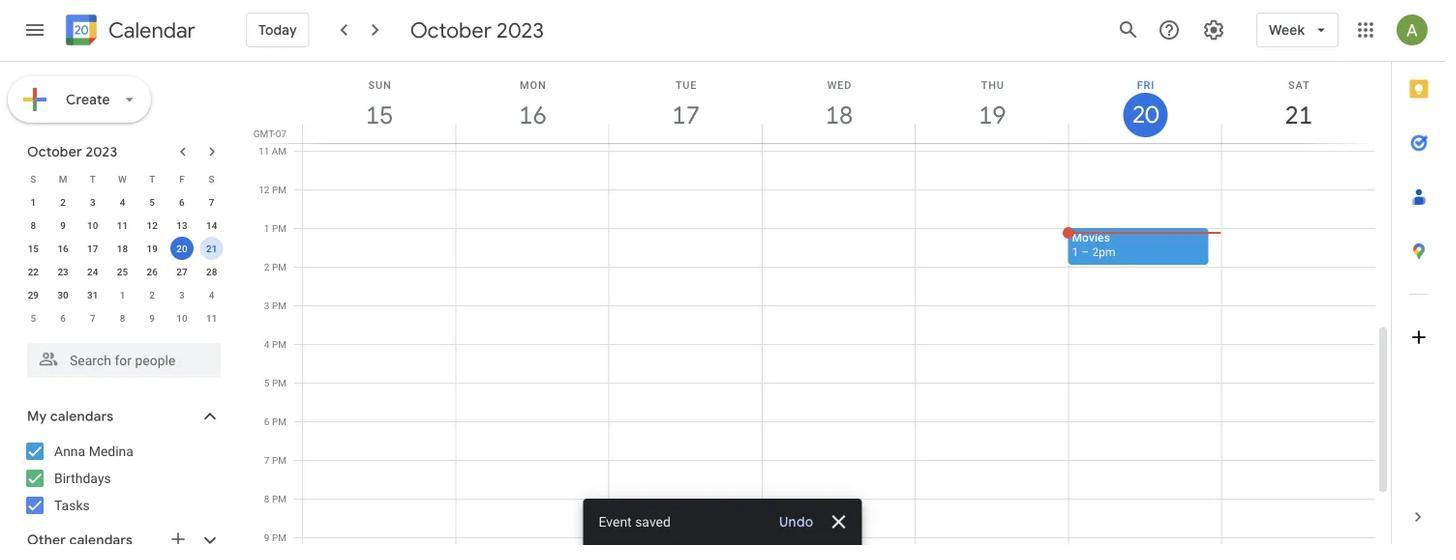 Task type: locate. For each thing, give the bounding box(es) containing it.
0 horizontal spatial 20
[[176, 243, 187, 255]]

settings menu image
[[1202, 18, 1226, 42]]

3 up 10 element
[[90, 196, 95, 208]]

2 vertical spatial 2
[[149, 289, 155, 301]]

tasks
[[54, 498, 90, 514]]

7 up the '14' element
[[209, 196, 214, 208]]

10 for 10 element
[[87, 220, 98, 231]]

0 horizontal spatial 10
[[87, 220, 98, 231]]

october
[[410, 16, 492, 44], [27, 143, 82, 161]]

1 pm from the top
[[272, 184, 287, 196]]

21 down '14'
[[206, 243, 217, 255]]

1 horizontal spatial t
[[149, 173, 155, 185]]

0 horizontal spatial 2
[[60, 196, 66, 208]]

row containing 29
[[18, 284, 226, 307]]

1 horizontal spatial 2023
[[497, 16, 544, 44]]

07
[[276, 128, 287, 139]]

3
[[90, 196, 95, 208], [179, 289, 185, 301], [264, 300, 270, 312]]

1 horizontal spatial 21
[[1284, 99, 1311, 131]]

None search field
[[0, 336, 240, 378]]

5 for "november 5" element
[[30, 313, 36, 324]]

1 horizontal spatial s
[[209, 173, 215, 185]]

row
[[18, 167, 226, 191], [18, 191, 226, 214], [18, 214, 226, 237], [18, 237, 226, 260], [18, 260, 226, 284], [18, 284, 226, 307], [18, 307, 226, 330]]

pm for 9 pm
[[272, 532, 287, 544]]

pm down 5 pm
[[272, 416, 287, 428]]

pm down 6 pm
[[272, 455, 287, 467]]

1 horizontal spatial 20
[[1131, 100, 1158, 130]]

2 vertical spatial 9
[[264, 532, 270, 544]]

0 horizontal spatial t
[[90, 173, 96, 185]]

pm up 5 pm
[[272, 339, 287, 350]]

week button
[[1256, 7, 1339, 53]]

1 vertical spatial 17
[[87, 243, 98, 255]]

s
[[30, 173, 36, 185], [209, 173, 215, 185]]

19 up '26'
[[147, 243, 158, 255]]

0 vertical spatial 19
[[977, 99, 1005, 131]]

grid
[[248, 62, 1391, 546]]

1 up 15 'element'
[[30, 196, 36, 208]]

0 vertical spatial 10
[[87, 220, 98, 231]]

thu 19
[[977, 79, 1005, 131]]

anna medina
[[54, 444, 134, 460]]

november 11 element
[[200, 307, 223, 330]]

0 vertical spatial 2023
[[497, 16, 544, 44]]

2 horizontal spatial 4
[[264, 339, 270, 350]]

4 inside november 4 element
[[209, 289, 214, 301]]

9 down 8 pm
[[264, 532, 270, 544]]

6 down 30 element in the left of the page
[[60, 313, 66, 324]]

1 horizontal spatial 11
[[206, 313, 217, 324]]

1 horizontal spatial 18
[[824, 99, 852, 131]]

19 element
[[141, 237, 164, 260]]

11 element
[[111, 214, 134, 237]]

18
[[824, 99, 852, 131], [117, 243, 128, 255]]

row containing 5
[[18, 307, 226, 330]]

0 horizontal spatial 17
[[87, 243, 98, 255]]

10 up 17 element
[[87, 220, 98, 231]]

19
[[977, 99, 1005, 131], [147, 243, 158, 255]]

t
[[90, 173, 96, 185], [149, 173, 155, 185]]

1 vertical spatial october
[[27, 143, 82, 161]]

pm down am
[[272, 184, 287, 196]]

8 down 7 pm
[[264, 494, 270, 505]]

0 horizontal spatial 18
[[117, 243, 128, 255]]

29
[[28, 289, 39, 301]]

row group containing 1
[[18, 191, 226, 330]]

4 up the '11' element
[[120, 196, 125, 208]]

18 column header
[[762, 62, 916, 143]]

0 horizontal spatial 2023
[[86, 143, 118, 161]]

1 vertical spatial 12
[[147, 220, 158, 231]]

1 horizontal spatial 2
[[149, 289, 155, 301]]

21 element
[[200, 237, 223, 260]]

3 pm
[[264, 300, 287, 312]]

12
[[259, 184, 270, 196], [147, 220, 158, 231]]

2023 up mon
[[497, 16, 544, 44]]

pm for 2 pm
[[272, 261, 287, 273]]

october 2023 up m
[[27, 143, 118, 161]]

november 5 element
[[22, 307, 45, 330]]

0 vertical spatial 4
[[120, 196, 125, 208]]

1 left –
[[1072, 245, 1079, 259]]

29 element
[[22, 284, 45, 307]]

1 vertical spatial 5
[[30, 313, 36, 324]]

1 horizontal spatial 15
[[364, 99, 392, 131]]

row containing 8
[[18, 214, 226, 237]]

20
[[1131, 100, 1158, 130], [176, 243, 187, 255]]

2 down m
[[60, 196, 66, 208]]

2 vertical spatial 7
[[264, 455, 270, 467]]

s left m
[[30, 173, 36, 185]]

create button
[[8, 76, 151, 123]]

2 horizontal spatial 9
[[264, 532, 270, 544]]

5 pm from the top
[[272, 339, 287, 350]]

12 down the 11 am
[[259, 184, 270, 196]]

21 link
[[1277, 93, 1321, 137]]

0 vertical spatial 16
[[518, 99, 545, 131]]

4 up 5 pm
[[264, 339, 270, 350]]

am
[[272, 145, 287, 157]]

11 inside "element"
[[206, 313, 217, 324]]

1 vertical spatial 10
[[176, 313, 187, 324]]

saved
[[635, 514, 671, 530]]

4 row from the top
[[18, 237, 226, 260]]

2 down 26 element
[[149, 289, 155, 301]]

3 up 4 pm
[[264, 300, 270, 312]]

11 for november 11 "element"
[[206, 313, 217, 324]]

19 down thu in the right top of the page
[[977, 99, 1005, 131]]

5 up 12 element
[[149, 196, 155, 208]]

7 for 7 pm
[[264, 455, 270, 467]]

2 horizontal spatial 11
[[258, 145, 269, 157]]

0 vertical spatial 15
[[364, 99, 392, 131]]

4
[[120, 196, 125, 208], [209, 289, 214, 301], [264, 339, 270, 350]]

october 2023 up mon
[[410, 16, 544, 44]]

1 s from the left
[[30, 173, 36, 185]]

2023
[[497, 16, 544, 44], [86, 143, 118, 161]]

0 horizontal spatial 6
[[60, 313, 66, 324]]

1 vertical spatial 6
[[60, 313, 66, 324]]

0 horizontal spatial 21
[[206, 243, 217, 255]]

1 vertical spatial 18
[[117, 243, 128, 255]]

1 vertical spatial 16
[[57, 243, 68, 255]]

0 vertical spatial 6
[[179, 196, 185, 208]]

1 vertical spatial 2
[[264, 261, 270, 273]]

0 horizontal spatial 7
[[90, 313, 95, 324]]

2 vertical spatial 11
[[206, 313, 217, 324]]

7 down 6 pm
[[264, 455, 270, 467]]

9 for "november 9" element
[[149, 313, 155, 324]]

2 vertical spatial 8
[[264, 494, 270, 505]]

2 horizontal spatial 8
[[264, 494, 270, 505]]

11 up 18 element
[[117, 220, 128, 231]]

today button
[[246, 7, 309, 53]]

18 inside october 2023 grid
[[117, 243, 128, 255]]

pm up 6 pm
[[272, 377, 287, 389]]

27 element
[[170, 260, 193, 284]]

1 t from the left
[[90, 173, 96, 185]]

calendar
[[108, 17, 195, 44]]

row group
[[18, 191, 226, 330]]

20 link
[[1123, 93, 1168, 137]]

7 row from the top
[[18, 307, 226, 330]]

8 down november 1 element
[[120, 313, 125, 324]]

0 vertical spatial 21
[[1284, 99, 1311, 131]]

october 2023
[[410, 16, 544, 44], [27, 143, 118, 161]]

0 vertical spatial 17
[[671, 99, 699, 131]]

2023 down create
[[86, 143, 118, 161]]

18 link
[[817, 93, 861, 137]]

21 inside column header
[[1284, 99, 1311, 131]]

1 horizontal spatial 17
[[671, 99, 699, 131]]

0 vertical spatial 5
[[149, 196, 155, 208]]

0 horizontal spatial 19
[[147, 243, 158, 255]]

1 vertical spatial 4
[[209, 289, 214, 301]]

18 down wed
[[824, 99, 852, 131]]

0 vertical spatial 9
[[60, 220, 66, 231]]

11 for 11 am
[[258, 145, 269, 157]]

13
[[176, 220, 187, 231]]

16 column header
[[455, 62, 609, 143]]

row containing 15
[[18, 237, 226, 260]]

1 row from the top
[[18, 167, 226, 191]]

10
[[87, 220, 98, 231], [176, 313, 187, 324]]

1 horizontal spatial 4
[[209, 289, 214, 301]]

11 down november 4 element
[[206, 313, 217, 324]]

2 horizontal spatial 7
[[264, 455, 270, 467]]

2 pm from the top
[[272, 223, 287, 234]]

16 inside mon 16
[[518, 99, 545, 131]]

pm up 3 pm
[[272, 261, 287, 273]]

t left f
[[149, 173, 155, 185]]

20 down 13
[[176, 243, 187, 255]]

0 horizontal spatial 11
[[117, 220, 128, 231]]

0 vertical spatial 11
[[258, 145, 269, 157]]

1 vertical spatial 9
[[149, 313, 155, 324]]

8
[[30, 220, 36, 231], [120, 313, 125, 324], [264, 494, 270, 505]]

add other calendars image
[[168, 530, 188, 546]]

0 vertical spatial 8
[[30, 220, 36, 231]]

5 down 29 element
[[30, 313, 36, 324]]

0 vertical spatial 18
[[824, 99, 852, 131]]

18 inside wed 18
[[824, 99, 852, 131]]

event
[[599, 514, 632, 530]]

20, today element
[[170, 237, 193, 260]]

17 up 24
[[87, 243, 98, 255]]

2 horizontal spatial 2
[[264, 261, 270, 273]]

10 down november 3 element at bottom
[[176, 313, 187, 324]]

30
[[57, 289, 68, 301]]

pm up 4 pm
[[272, 300, 287, 312]]

1 inside movies 1 – 2pm
[[1072, 245, 1079, 259]]

2 s from the left
[[209, 173, 215, 185]]

9 up "16" element
[[60, 220, 66, 231]]

16 up 23
[[57, 243, 68, 255]]

1 vertical spatial 2023
[[86, 143, 118, 161]]

4 pm from the top
[[272, 300, 287, 312]]

3 for november 3 element at bottom
[[179, 289, 185, 301]]

8 inside november 8 element
[[120, 313, 125, 324]]

4 up november 11 "element"
[[209, 289, 214, 301]]

17
[[671, 99, 699, 131], [87, 243, 98, 255]]

2 vertical spatial 6
[[264, 416, 270, 428]]

21
[[1284, 99, 1311, 131], [206, 243, 217, 255]]

5 row from the top
[[18, 260, 226, 284]]

21 column header
[[1221, 62, 1375, 143]]

1 vertical spatial 20
[[176, 243, 187, 255]]

row containing s
[[18, 167, 226, 191]]

6 down 5 pm
[[264, 416, 270, 428]]

0 vertical spatial 12
[[259, 184, 270, 196]]

1 vertical spatial 15
[[28, 243, 39, 255]]

15 up 22
[[28, 243, 39, 255]]

1 horizontal spatial 8
[[120, 313, 125, 324]]

1 horizontal spatial 3
[[179, 289, 185, 301]]

31
[[87, 289, 98, 301]]

9 inside "november 9" element
[[149, 313, 155, 324]]

t left w in the left top of the page
[[90, 173, 96, 185]]

november 3 element
[[170, 284, 193, 307]]

2 horizontal spatial 5
[[264, 377, 270, 389]]

6
[[179, 196, 185, 208], [60, 313, 66, 324], [264, 416, 270, 428]]

1 vertical spatial 11
[[117, 220, 128, 231]]

21 cell
[[197, 237, 226, 260]]

7 down '31' "element"
[[90, 313, 95, 324]]

pm for 6 pm
[[272, 416, 287, 428]]

1
[[30, 196, 36, 208], [264, 223, 270, 234], [1072, 245, 1079, 259], [120, 289, 125, 301]]

22
[[28, 266, 39, 278]]

13 element
[[170, 214, 193, 237]]

6 up 13 element
[[179, 196, 185, 208]]

3 row from the top
[[18, 214, 226, 237]]

12 up 19 element
[[147, 220, 158, 231]]

0 horizontal spatial 16
[[57, 243, 68, 255]]

undo button
[[771, 513, 821, 532]]

1 vertical spatial 8
[[120, 313, 125, 324]]

2 t from the left
[[149, 173, 155, 185]]

9
[[60, 220, 66, 231], [149, 313, 155, 324], [264, 532, 270, 544]]

28 element
[[200, 260, 223, 284]]

0 vertical spatial 20
[[1131, 100, 1158, 130]]

9 down november 2 element
[[149, 313, 155, 324]]

17 column header
[[608, 62, 763, 143]]

8 up 15 'element'
[[30, 220, 36, 231]]

november 9 element
[[141, 307, 164, 330]]

21 down the sat
[[1284, 99, 1311, 131]]

november 8 element
[[111, 307, 134, 330]]

2 up 3 pm
[[264, 261, 270, 273]]

2
[[60, 196, 66, 208], [264, 261, 270, 273], [149, 289, 155, 301]]

gmt-07
[[253, 128, 287, 139]]

10 element
[[81, 214, 104, 237]]

november 6 element
[[51, 307, 75, 330]]

10 pm from the top
[[272, 532, 287, 544]]

0 vertical spatial october 2023
[[410, 16, 544, 44]]

7
[[209, 196, 214, 208], [90, 313, 95, 324], [264, 455, 270, 467]]

8 pm from the top
[[272, 455, 287, 467]]

4 for november 4 element
[[209, 289, 214, 301]]

0 horizontal spatial 5
[[30, 313, 36, 324]]

9 pm from the top
[[272, 494, 287, 505]]

main drawer image
[[23, 18, 46, 42]]

12 inside 12 element
[[147, 220, 158, 231]]

15 link
[[357, 93, 402, 137]]

1 horizontal spatial 19
[[977, 99, 1005, 131]]

5 up 6 pm
[[264, 377, 270, 389]]

3 down 27 element
[[179, 289, 185, 301]]

5
[[149, 196, 155, 208], [30, 313, 36, 324], [264, 377, 270, 389]]

pm for 7 pm
[[272, 455, 287, 467]]

tab list
[[1392, 62, 1445, 491]]

11 left am
[[258, 145, 269, 157]]

w
[[118, 173, 127, 185]]

15
[[364, 99, 392, 131], [28, 243, 39, 255]]

2 row from the top
[[18, 191, 226, 214]]

my calendars
[[27, 408, 114, 426]]

1 vertical spatial 21
[[206, 243, 217, 255]]

18 up 25
[[117, 243, 128, 255]]

anna
[[54, 444, 85, 460]]

pm up 2 pm
[[272, 223, 287, 234]]

pm
[[272, 184, 287, 196], [272, 223, 287, 234], [272, 261, 287, 273], [272, 300, 287, 312], [272, 339, 287, 350], [272, 377, 287, 389], [272, 416, 287, 428], [272, 455, 287, 467], [272, 494, 287, 505], [272, 532, 287, 544]]

2pm
[[1092, 245, 1116, 259]]

0 vertical spatial 7
[[209, 196, 214, 208]]

event saved
[[599, 514, 671, 530]]

5 inside "november 5" element
[[30, 313, 36, 324]]

15 inside column header
[[364, 99, 392, 131]]

1 horizontal spatial 16
[[518, 99, 545, 131]]

2 horizontal spatial 3
[[264, 300, 270, 312]]

20 down fri
[[1131, 100, 1158, 130]]

1 horizontal spatial 9
[[149, 313, 155, 324]]

7 inside grid
[[264, 455, 270, 467]]

0 horizontal spatial 15
[[28, 243, 39, 255]]

8 pm
[[264, 494, 287, 505]]

1 horizontal spatial 10
[[176, 313, 187, 324]]

16
[[518, 99, 545, 131], [57, 243, 68, 255]]

1 horizontal spatial 7
[[209, 196, 214, 208]]

2 vertical spatial 5
[[264, 377, 270, 389]]

pm down 7 pm
[[272, 494, 287, 505]]

15 down sun
[[364, 99, 392, 131]]

6 row from the top
[[18, 284, 226, 307]]

17 down "tue"
[[671, 99, 699, 131]]

7 pm from the top
[[272, 416, 287, 428]]

create
[[66, 91, 110, 108]]

pm down 8 pm
[[272, 532, 287, 544]]

1 vertical spatial 19
[[147, 243, 158, 255]]

6 pm from the top
[[272, 377, 287, 389]]

2 vertical spatial 4
[[264, 339, 270, 350]]

0 horizontal spatial october 2023
[[27, 143, 118, 161]]

11
[[258, 145, 269, 157], [117, 220, 128, 231], [206, 313, 217, 324]]

3 pm from the top
[[272, 261, 287, 273]]

0 horizontal spatial 12
[[147, 220, 158, 231]]

1 horizontal spatial october
[[410, 16, 492, 44]]

12 element
[[141, 214, 164, 237]]

november 10 element
[[170, 307, 193, 330]]

2 horizontal spatial 6
[[264, 416, 270, 428]]

s right f
[[209, 173, 215, 185]]

pm for 12 pm
[[272, 184, 287, 196]]

tue
[[676, 79, 697, 91]]

16 down mon
[[518, 99, 545, 131]]

sun
[[368, 79, 392, 91]]

m
[[59, 173, 67, 185]]



Task type: describe. For each thing, give the bounding box(es) containing it.
sat
[[1288, 79, 1310, 91]]

24
[[87, 266, 98, 278]]

pm for 3 pm
[[272, 300, 287, 312]]

november 2 element
[[141, 284, 164, 307]]

mon 16
[[518, 79, 546, 131]]

4 for 4 pm
[[264, 339, 270, 350]]

sun 15
[[364, 79, 392, 131]]

20 cell
[[167, 237, 197, 260]]

2 pm
[[264, 261, 287, 273]]

7 pm
[[264, 455, 287, 467]]

my calendars button
[[4, 402, 240, 433]]

november 1 element
[[111, 284, 134, 307]]

november 4 element
[[200, 284, 223, 307]]

9 pm
[[264, 532, 287, 544]]

sat 21
[[1284, 79, 1311, 131]]

14 element
[[200, 214, 223, 237]]

23 element
[[51, 260, 75, 284]]

fri
[[1137, 79, 1155, 91]]

8 for november 8 element
[[120, 313, 125, 324]]

1 horizontal spatial 5
[[149, 196, 155, 208]]

31 element
[[81, 284, 104, 307]]

16 link
[[511, 93, 555, 137]]

mon
[[520, 79, 546, 91]]

9 for 9 pm
[[264, 532, 270, 544]]

november 7 element
[[81, 307, 104, 330]]

–
[[1082, 245, 1089, 259]]

12 pm
[[259, 184, 287, 196]]

0 horizontal spatial 8
[[30, 220, 36, 231]]

row containing 1
[[18, 191, 226, 214]]

7 for november 7 element at the bottom of the page
[[90, 313, 95, 324]]

6 for 6 pm
[[264, 416, 270, 428]]

wed 18
[[824, 79, 852, 131]]

tue 17
[[671, 79, 699, 131]]

20 inside column header
[[1131, 100, 1158, 130]]

1 vertical spatial october 2023
[[27, 143, 118, 161]]

movies 1 – 2pm
[[1072, 231, 1116, 259]]

10 for 'november 10' element
[[176, 313, 187, 324]]

undo
[[779, 514, 814, 531]]

grid containing 15
[[248, 62, 1391, 546]]

19 column header
[[915, 62, 1069, 143]]

15 inside 'element'
[[28, 243, 39, 255]]

25 element
[[111, 260, 134, 284]]

1 down "25" element
[[120, 289, 125, 301]]

6 pm
[[264, 416, 287, 428]]

pm for 8 pm
[[272, 494, 287, 505]]

30 element
[[51, 284, 75, 307]]

2 for november 2 element
[[149, 289, 155, 301]]

3 for 3 pm
[[264, 300, 270, 312]]

20 column header
[[1068, 62, 1222, 143]]

fri 20
[[1131, 79, 1158, 130]]

5 pm
[[264, 377, 287, 389]]

pm for 1 pm
[[272, 223, 287, 234]]

october 2023 grid
[[18, 167, 226, 330]]

row containing 22
[[18, 260, 226, 284]]

22 element
[[22, 260, 45, 284]]

17 element
[[81, 237, 104, 260]]

12 for 12
[[147, 220, 158, 231]]

23
[[57, 266, 68, 278]]

28
[[206, 266, 217, 278]]

16 element
[[51, 237, 75, 260]]

20 inside cell
[[176, 243, 187, 255]]

19 link
[[970, 93, 1015, 137]]

2 for 2 pm
[[264, 261, 270, 273]]

movies
[[1072, 231, 1110, 244]]

19 inside column header
[[977, 99, 1005, 131]]

calendar element
[[62, 11, 195, 53]]

15 element
[[22, 237, 45, 260]]

26 element
[[141, 260, 164, 284]]

16 inside october 2023 grid
[[57, 243, 68, 255]]

27
[[176, 266, 187, 278]]

21 inside cell
[[206, 243, 217, 255]]

11 am
[[258, 145, 287, 157]]

14
[[206, 220, 217, 231]]

12 for 12 pm
[[259, 184, 270, 196]]

Search for people text field
[[39, 344, 209, 378]]

17 inside october 2023 grid
[[87, 243, 98, 255]]

8 for 8 pm
[[264, 494, 270, 505]]

0 horizontal spatial october
[[27, 143, 82, 161]]

24 element
[[81, 260, 104, 284]]

25
[[117, 266, 128, 278]]

5 for 5 pm
[[264, 377, 270, 389]]

pm for 5 pm
[[272, 377, 287, 389]]

1 down 12 pm
[[264, 223, 270, 234]]

6 for november 6 element
[[60, 313, 66, 324]]

11 for the '11' element
[[117, 220, 128, 231]]

gmt-
[[253, 128, 276, 139]]

week
[[1269, 21, 1305, 39]]

birthdays
[[54, 471, 111, 487]]

calendars
[[50, 408, 114, 426]]

today
[[258, 21, 297, 39]]

0 horizontal spatial 9
[[60, 220, 66, 231]]

pm for 4 pm
[[272, 339, 287, 350]]

thu
[[981, 79, 1004, 91]]

0 vertical spatial 2
[[60, 196, 66, 208]]

wed
[[827, 79, 852, 91]]

1 horizontal spatial 6
[[179, 196, 185, 208]]

calendar heading
[[105, 17, 195, 44]]

0 horizontal spatial 3
[[90, 196, 95, 208]]

f
[[179, 173, 185, 185]]

26
[[147, 266, 158, 278]]

1 pm
[[264, 223, 287, 234]]

17 link
[[664, 93, 708, 137]]

19 inside october 2023 grid
[[147, 243, 158, 255]]

my
[[27, 408, 47, 426]]

17 inside column header
[[671, 99, 699, 131]]

0 vertical spatial october
[[410, 16, 492, 44]]

4 pm
[[264, 339, 287, 350]]

15 column header
[[302, 62, 456, 143]]

0 horizontal spatial 4
[[120, 196, 125, 208]]

my calendars list
[[4, 437, 240, 522]]

18 element
[[111, 237, 134, 260]]

1 horizontal spatial october 2023
[[410, 16, 544, 44]]

medina
[[89, 444, 134, 460]]



Task type: vqa. For each thing, say whether or not it's contained in the screenshot.


